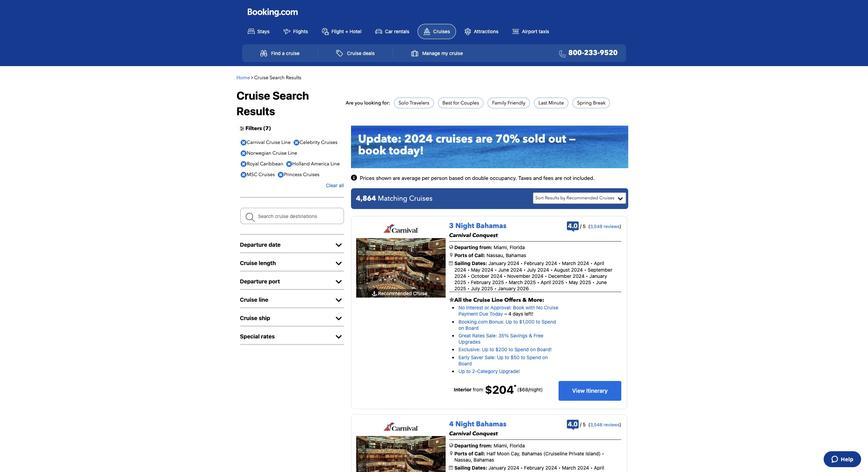 Task type: locate. For each thing, give the bounding box(es) containing it.
1 vertical spatial (
[[589, 224, 590, 230]]

holland america line
[[292, 161, 340, 168]]

1 vertical spatial july
[[471, 286, 480, 292]]

january 2024 • february 2024 • march 2024 • down half moon cay, bahamas (cruiseline private island) • nassau, bahamas at the bottom
[[489, 466, 593, 472]]

2 vertical spatial (
[[589, 422, 590, 428]]

2 carnival cruise line image from the top
[[384, 423, 419, 432]]

bahamas up the "may 2024 • june 2024 • july 2024 • august 2024 •"
[[506, 253, 526, 259]]

2 chevron down image from the top
[[334, 316, 344, 323]]

map marker image
[[450, 253, 453, 258]]

sale: left 35%
[[486, 333, 497, 339]]

2 from: from the top
[[480, 443, 493, 449]]

april for 4 night bahamas
[[594, 466, 604, 472]]

2025 inside january 2025
[[455, 280, 466, 286]]

1 vertical spatial night
[[456, 420, 475, 429]]

2 horizontal spatial results
[[545, 195, 559, 202]]

& left free
[[529, 333, 532, 339]]

call: for 4 night bahamas
[[475, 451, 485, 457]]

1 reviews from the top
[[604, 224, 620, 230]]

2 ports of call: from the top
[[455, 451, 485, 457]]

2 dates: from the top
[[472, 466, 487, 472]]

2 night from the top
[[456, 420, 475, 429]]

miami, up moon
[[494, 443, 509, 449]]

• inside half moon cay, bahamas (cruiseline private island) • nassau, bahamas
[[602, 451, 604, 457]]

car
[[385, 28, 393, 34]]

0 horizontal spatial 4
[[449, 420, 454, 429]]

june 2025
[[455, 280, 607, 292]]

0 vertical spatial departing from: miami, florida
[[455, 245, 525, 251]]

dates: up october
[[472, 261, 487, 267]]

night inside 4 night bahamas carnival conquest
[[456, 420, 475, 429]]

$200
[[496, 347, 508, 353]]

1 no from the left
[[459, 305, 465, 311]]

prices
[[360, 175, 375, 181]]

2 globe image from the top
[[449, 444, 454, 448]]

sailing dates: for 4 night bahamas
[[455, 466, 489, 472]]

cruise inside find a cruise link
[[286, 50, 300, 56]]

carnival
[[247, 139, 265, 146], [449, 232, 471, 240], [449, 431, 471, 438]]

1 dates: from the top
[[472, 261, 487, 267]]

0 vertical spatial april
[[594, 261, 604, 267]]

2 conquest from the top
[[472, 431, 498, 438]]

1 3,548 from the top
[[590, 224, 603, 230]]

2 sailing from the top
[[455, 466, 471, 472]]

1 vertical spatial 4.0
[[568, 421, 578, 428]]

are left not in the right of the page
[[555, 175, 563, 181]]

rates
[[472, 333, 485, 339]]

from: down 3 night bahamas carnival conquest
[[480, 245, 493, 251]]

0 vertical spatial 3,548
[[590, 224, 603, 230]]

up to 2-category upgrade! link
[[459, 369, 520, 375]]

1 vertical spatial departing
[[455, 443, 478, 449]]

great
[[459, 333, 471, 339]]

1 sailing from the top
[[455, 261, 471, 267]]

manage my cruise button
[[404, 46, 471, 60]]

on right based
[[465, 175, 471, 181]]

recommended right anchor "icon"
[[378, 291, 412, 297]]

may up october
[[471, 267, 480, 273]]

0 vertical spatial /
[[580, 224, 582, 230]]

1 horizontal spatial may
[[569, 280, 578, 286]]

1 vertical spatial /
[[528, 387, 530, 393]]

family
[[492, 100, 507, 106]]

solo travelers link
[[399, 100, 429, 106]]

of right map marker image
[[469, 451, 473, 457]]

1 globe image from the top
[[449, 245, 454, 250]]

times circle image for norwegian
[[239, 149, 248, 159]]

line up norwegian cruise line
[[281, 139, 291, 146]]

line
[[281, 139, 291, 146], [288, 150, 297, 157], [331, 161, 340, 168], [492, 297, 503, 305]]

1 call: from the top
[[475, 253, 485, 259]]

1 from: from the top
[[480, 245, 493, 251]]

1 horizontal spatial nassau,
[[487, 253, 505, 259]]

2 4.0 from the top
[[568, 421, 578, 428]]

1 night from the top
[[456, 222, 475, 231]]

airport
[[522, 28, 538, 34]]

departing for 4 night bahamas
[[455, 443, 478, 449]]

globe image up map marker icon
[[449, 245, 454, 250]]

0 vertical spatial carnival cruise line image
[[384, 224, 419, 234]]

0 horizontal spatial &
[[523, 297, 527, 305]]

1 vertical spatial departure
[[240, 279, 267, 285]]

reviews
[[604, 224, 620, 230], [604, 423, 620, 428]]

car rentals link
[[370, 24, 415, 39]]

departing down 4 night bahamas carnival conquest
[[455, 443, 478, 449]]

2 call: from the top
[[475, 451, 485, 457]]

1 florida from the top
[[510, 245, 525, 251]]

1 vertical spatial 4
[[449, 420, 454, 429]]

on left board!
[[530, 347, 536, 353]]

1 4.0 / 5 ( 3,548 reviews ) from the top
[[568, 223, 622, 230]]

)
[[269, 125, 271, 133], [620, 224, 622, 230], [620, 422, 622, 428]]

conquest up half
[[472, 431, 498, 438]]

1 sailing dates: from the top
[[455, 261, 489, 267]]

1 conquest from the top
[[472, 232, 498, 240]]

2 4.0 / 5 ( 3,548 reviews ) from the top
[[568, 421, 622, 428]]

0 horizontal spatial nassau,
[[455, 458, 472, 464]]

2 carnival conquest image from the top
[[357, 437, 446, 473]]

chevron down image for departure date
[[334, 242, 344, 249]]

2 vertical spatial chevron down image
[[334, 298, 344, 304]]

reviews for 3 night bahamas
[[604, 224, 620, 230]]

carnival cruise line image
[[384, 224, 419, 234], [384, 423, 419, 432]]

3 chevron down image from the top
[[334, 298, 344, 304]]

0 vertical spatial spend
[[542, 319, 556, 325]]

times circle image
[[292, 138, 301, 148], [239, 149, 248, 159], [239, 159, 248, 170], [285, 159, 294, 170], [239, 170, 248, 180], [276, 170, 286, 180]]

departure up cruise length
[[240, 242, 267, 248]]

0 vertical spatial january 2024 • february 2024 • march 2024 •
[[489, 261, 593, 267]]

1 departure from the top
[[240, 242, 267, 248]]

april 2024 up october 2024 • november 2024 • december 2024 •
[[455, 261, 604, 273]]

times circle image down the royal
[[239, 170, 248, 180]]

cruise right a
[[286, 50, 300, 56]]

no
[[459, 305, 465, 311], [536, 305, 543, 311]]

carnival inside 4 night bahamas carnival conquest
[[449, 431, 471, 438]]

times circle image down times circle icon
[[239, 149, 248, 159]]

departure up 'cruise line'
[[240, 279, 267, 285]]

3,548 reviews link for 3 night bahamas
[[590, 224, 620, 230]]

royal caribbean link
[[239, 159, 285, 170]]

interest
[[466, 305, 483, 311]]

search inside cruise search results
[[273, 89, 309, 102]]

spring break
[[577, 100, 606, 106]]

4.0 for 4 night bahamas
[[568, 421, 578, 428]]

2025 inside june 2025
[[455, 286, 466, 292]]

up up saver
[[482, 347, 489, 353]]

nassau, inside half moon cay, bahamas (cruiseline private island) • nassau, bahamas
[[455, 458, 472, 464]]

1 ports from the top
[[455, 253, 467, 259]]

map marker image
[[450, 452, 453, 457]]

800-
[[569, 48, 584, 58]]

1 vertical spatial chevron down image
[[334, 279, 344, 286]]

departure for departure date
[[240, 242, 267, 248]]

0 vertical spatial miami,
[[494, 245, 509, 251]]

departing from: miami, florida up half
[[455, 443, 525, 449]]

2 ports from the top
[[455, 451, 467, 457]]

to left $200
[[490, 347, 494, 353]]

0 vertical spatial chevron down image
[[334, 242, 344, 249]]

search
[[270, 74, 285, 81], [273, 89, 309, 102]]

last minute
[[539, 100, 564, 106]]

upgrade!
[[499, 369, 520, 375]]

2 5 from the top
[[583, 422, 586, 428]]

attractions link
[[459, 24, 504, 39]]

1 vertical spatial ports of call:
[[455, 451, 485, 457]]

up left the 2-
[[459, 369, 465, 375]]

home link
[[237, 74, 250, 81]]

night for 4
[[456, 420, 475, 429]]

carnival cruise line
[[247, 139, 291, 146]]

a
[[282, 50, 285, 56]]

spend up free
[[542, 319, 556, 325]]

are inside "update: 2024 cruises are 70% sold out — book today!"
[[476, 132, 493, 147]]

1 chevron down image from the top
[[334, 261, 344, 268]]

calendar image
[[449, 466, 453, 471]]

4.0 / 5 ( 3,548 reviews ) for 4 night bahamas
[[568, 421, 622, 428]]

1 vertical spatial nassau,
[[455, 458, 472, 464]]

cruise search results
[[254, 74, 301, 81], [237, 89, 309, 118]]

1 vertical spatial carnival conquest image
[[357, 437, 446, 473]]

cruise
[[347, 50, 362, 56], [254, 74, 268, 81], [237, 89, 270, 102], [266, 139, 280, 146], [273, 150, 287, 157], [240, 260, 257, 267], [413, 291, 428, 297], [473, 297, 490, 305], [240, 297, 257, 303], [544, 305, 559, 311], [240, 316, 257, 322]]

october
[[471, 273, 490, 279]]

none field inside update: 2024 cruises are 70% sold out — book today! main content
[[240, 208, 344, 225]]

florida up cay,
[[510, 443, 525, 449]]

2 vertical spatial /
[[580, 422, 582, 428]]

departing from: miami, florida for 3 night bahamas
[[455, 245, 525, 251]]

hotel
[[350, 28, 362, 34]]

chevron down image
[[334, 261, 344, 268], [334, 279, 344, 286], [334, 298, 344, 304]]

may
[[471, 267, 480, 273], [569, 280, 578, 286]]

1 carnival conquest image from the top
[[357, 238, 446, 298]]

length
[[259, 260, 276, 267]]

norwegian cruise line
[[247, 150, 297, 157]]

june down september
[[596, 280, 607, 286]]

april up september
[[594, 261, 604, 267]]

2 florida from the top
[[510, 443, 525, 449]]

asterisk image
[[514, 385, 517, 388]]

for
[[453, 100, 460, 106]]

spend down board!
[[527, 355, 541, 361]]

bahamas inside 3 night bahamas carnival conquest
[[476, 222, 507, 231]]

line inside 'link'
[[288, 150, 297, 157]]

conquest for 3
[[472, 232, 498, 240]]

1 departing from: miami, florida from the top
[[455, 245, 525, 251]]

5 up private on the bottom right
[[583, 422, 586, 428]]

2024 inside "update: 2024 cruises are 70% sold out — book today!"
[[404, 132, 433, 147]]

1 vertical spatial florida
[[510, 443, 525, 449]]

ports of call: right map marker icon
[[455, 253, 485, 259]]

2 3,548 from the top
[[590, 423, 603, 428]]

2 vertical spatial carnival
[[449, 431, 471, 438]]

royal
[[247, 161, 259, 168]]

february down half moon cay, bahamas (cruiseline private island) • nassau, bahamas at the bottom
[[524, 466, 544, 472]]

florida for 4 night bahamas
[[510, 443, 525, 449]]

0 vertical spatial night
[[456, 222, 475, 231]]

1 vertical spatial dates:
[[472, 466, 487, 472]]

2 vertical spatial february
[[524, 466, 544, 472]]

1 vertical spatial 4.0 / 5 ( 3,548 reviews )
[[568, 421, 622, 428]]

1 departing from the top
[[455, 245, 478, 251]]

bahamas up nassau, bahamas
[[476, 222, 507, 231]]

chevron down image
[[334, 242, 344, 249], [334, 316, 344, 323], [334, 334, 344, 341]]

1 horizontal spatial cruise
[[450, 50, 463, 56]]

1 vertical spatial from:
[[480, 443, 493, 449]]

None field
[[240, 208, 344, 225]]

night inside 3 night bahamas carnival conquest
[[456, 222, 475, 231]]

are you looking for:
[[346, 100, 390, 106]]

( down sort results by recommended cruises
[[589, 224, 590, 230]]

july up october 2024 • november 2024 • december 2024 •
[[527, 267, 536, 273]]

not
[[564, 175, 572, 181]]

2 3,548 reviews link from the top
[[590, 423, 620, 428]]

left!
[[525, 311, 533, 317]]

sailing dates: right calendar icon
[[455, 466, 489, 472]]

/ for 3 night bahamas
[[580, 224, 582, 230]]

sale:
[[486, 333, 497, 339], [485, 355, 496, 361]]

2 cruise from the left
[[450, 50, 463, 56]]

june inside june 2025
[[596, 280, 607, 286]]

–
[[504, 311, 507, 317]]

1 horizontal spatial 4
[[509, 311, 512, 317]]

1 vertical spatial &
[[529, 333, 532, 339]]

1 vertical spatial sailing
[[455, 466, 471, 472]]

results left by
[[545, 195, 559, 202]]

0 vertical spatial 4.0 / 5 ( 3,548 reviews )
[[568, 223, 622, 230]]

1 april 2024 from the top
[[455, 261, 604, 273]]

may 2024 • june 2024 • july 2024 • august 2024 •
[[471, 267, 587, 273]]

chevron down image for cruise line
[[334, 298, 344, 304]]

1 ports of call: from the top
[[455, 253, 485, 259]]

1 vertical spatial february
[[471, 280, 491, 286]]

1 carnival cruise line image from the top
[[384, 224, 419, 234]]

january 2024 • february 2024 • march 2024 • up september 2024
[[489, 261, 593, 267]]

0 vertical spatial chevron down image
[[334, 261, 344, 268]]

ports right map marker image
[[455, 451, 467, 457]]

cruise search results up the 7
[[237, 89, 309, 118]]

4 up map marker image
[[449, 420, 454, 429]]

0 vertical spatial sale:
[[486, 333, 497, 339]]

ports
[[455, 253, 467, 259], [455, 451, 467, 457]]

/ down sort results by recommended cruises
[[580, 224, 582, 230]]

night
[[456, 222, 475, 231], [456, 420, 475, 429]]

port
[[269, 279, 280, 285]]

globe image for 3 night bahamas
[[449, 245, 454, 250]]

night for 3
[[456, 222, 475, 231]]

times circle image up princess
[[285, 159, 294, 170]]

dates: down half
[[472, 466, 487, 472]]

2 april 2024 from the top
[[455, 466, 604, 473]]

0 vertical spatial search
[[270, 74, 285, 81]]

2 horizontal spatial are
[[555, 175, 563, 181]]

0 vertical spatial 3,548 reviews link
[[590, 224, 620, 230]]

june down nassau, bahamas
[[498, 267, 509, 273]]

1 vertical spatial )
[[620, 224, 622, 230]]

or
[[485, 305, 489, 311]]

times circle image
[[239, 138, 248, 148]]

reviews for 4 night bahamas
[[604, 423, 620, 428]]

are
[[476, 132, 493, 147], [393, 175, 400, 181], [555, 175, 563, 181]]

departure
[[240, 242, 267, 248], [240, 279, 267, 285]]

2 departing from: miami, florida from the top
[[455, 443, 525, 449]]

1 vertical spatial conquest
[[472, 431, 498, 438]]

2 chevron down image from the top
[[334, 279, 344, 286]]

( right filters
[[264, 125, 265, 133]]

1 vertical spatial carnival
[[449, 232, 471, 240]]

departing down 3 night bahamas carnival conquest
[[455, 245, 478, 251]]

0 vertical spatial ports
[[455, 253, 467, 259]]

dates:
[[472, 261, 487, 267], [472, 466, 487, 472]]

today
[[490, 311, 503, 317]]

2 vertical spatial chevron down image
[[334, 334, 344, 341]]

chevron down image for special rates
[[334, 334, 344, 341]]

double
[[472, 175, 489, 181]]

january down moon
[[489, 466, 506, 472]]

4 right –
[[509, 311, 512, 317]]

1 vertical spatial april 2024
[[455, 466, 604, 473]]

carnival conquest image
[[357, 238, 446, 298], [357, 437, 446, 473]]

1 vertical spatial globe image
[[449, 444, 454, 448]]

from: for 4 night bahamas
[[480, 443, 493, 449]]

all
[[339, 183, 344, 189]]

1 horizontal spatial recommended
[[567, 195, 598, 202]]

5 down sort results by recommended cruises
[[583, 224, 586, 230]]

2 miami, from the top
[[494, 443, 509, 449]]

april 2024 for 3 night bahamas
[[455, 261, 604, 273]]

2 no from the left
[[536, 305, 543, 311]]

offers
[[505, 297, 521, 305]]

conquest inside 4 night bahamas carnival conquest
[[472, 431, 498, 438]]

4.0 / 5 ( 3,548 reviews ) up island)
[[568, 421, 622, 428]]

0 horizontal spatial results
[[237, 105, 275, 118]]

find a cruise
[[271, 50, 300, 56]]

0 vertical spatial florida
[[510, 245, 525, 251]]

july down october
[[471, 286, 480, 292]]

ports right map marker icon
[[455, 253, 467, 259]]

times circle image up 'msc'
[[239, 159, 248, 170]]

line up holland
[[288, 150, 297, 157]]

holland america line link
[[285, 159, 342, 170]]

florida up nassau, bahamas
[[510, 245, 525, 251]]

flight
[[332, 28, 344, 34]]

1 vertical spatial ports
[[455, 451, 467, 457]]

1 chevron down image from the top
[[334, 242, 344, 249]]

globe image
[[449, 245, 454, 250], [449, 444, 454, 448]]

times circle image for msc
[[239, 170, 248, 180]]

dates: for 4 night bahamas
[[472, 466, 487, 472]]

board down booking.com
[[466, 325, 479, 331]]

0 horizontal spatial july
[[471, 286, 480, 292]]

carnival inside 3 night bahamas carnival conquest
[[449, 232, 471, 240]]

1 horizontal spatial july
[[527, 267, 536, 273]]

1 5 from the top
[[583, 224, 586, 230]]

march down november
[[509, 280, 523, 286]]

2024
[[404, 132, 433, 147], [508, 261, 519, 267], [546, 261, 557, 267], [578, 261, 589, 267], [455, 267, 466, 273], [482, 267, 494, 273], [511, 267, 522, 273], [538, 267, 549, 273], [571, 267, 583, 273], [455, 273, 466, 279], [491, 273, 503, 279], [532, 273, 544, 279], [573, 273, 585, 279], [508, 466, 519, 472], [546, 466, 557, 472], [578, 466, 589, 472], [455, 472, 466, 473]]

0 vertical spatial reviews
[[604, 224, 620, 230]]

1 vertical spatial results
[[237, 105, 275, 118]]

2 departure from the top
[[240, 279, 267, 285]]

january down september
[[590, 273, 607, 279]]

4.0 up private on the bottom right
[[568, 421, 578, 428]]

3,548 for 3 night bahamas
[[590, 224, 603, 230]]

1 vertical spatial january 2024 • february 2024 • march 2024 •
[[489, 466, 593, 472]]

florida for 3 night bahamas
[[510, 245, 525, 251]]

no down the all
[[459, 305, 465, 311]]

no down "more:"
[[536, 305, 543, 311]]

1 vertical spatial departing from: miami, florida
[[455, 443, 525, 449]]

times circle image for royal
[[239, 159, 248, 170]]

nassau, up october
[[487, 253, 505, 259]]

ports of call: right map marker image
[[455, 451, 485, 457]]

august
[[554, 267, 570, 273]]

bahamas up half
[[476, 420, 507, 429]]

booking.com
[[459, 319, 488, 325]]

april 2024 for 4 night bahamas
[[455, 466, 604, 473]]

0 vertical spatial (
[[264, 125, 265, 133]]

1 vertical spatial 5
[[583, 422, 586, 428]]

my
[[442, 50, 448, 56]]

1 vertical spatial march
[[509, 280, 523, 286]]

results up filters
[[237, 105, 275, 118]]

cruise search results down find at the left of page
[[254, 74, 301, 81]]

spend
[[542, 319, 556, 325], [515, 347, 529, 353], [527, 355, 541, 361]]

( for 3 night bahamas
[[589, 224, 590, 230]]

1 4.0 from the top
[[568, 223, 578, 230]]

chevron down image for cruise ship
[[334, 316, 344, 323]]

board!
[[537, 347, 552, 353]]

0 vertical spatial june
[[498, 267, 509, 273]]

3 chevron down image from the top
[[334, 334, 344, 341]]

2 of from the top
[[469, 451, 473, 457]]

up down –
[[506, 319, 512, 325]]

april down december
[[541, 280, 551, 286]]

2 vertical spatial spend
[[527, 355, 541, 361]]

results down find a cruise
[[286, 74, 301, 81]]

1 3,548 reviews link from the top
[[590, 224, 620, 230]]

of for 3 night bahamas
[[469, 253, 473, 259]]

conquest inside 3 night bahamas carnival conquest
[[472, 232, 498, 240]]

free
[[534, 333, 544, 339]]

january up offers
[[498, 286, 516, 292]]

2 vertical spatial april
[[594, 466, 604, 472]]

booking.com home image
[[248, 8, 298, 17]]

2-
[[472, 369, 477, 375]]

1 vertical spatial 3,548
[[590, 423, 603, 428]]

spend up $50
[[515, 347, 529, 353]]

1 vertical spatial miami,
[[494, 443, 509, 449]]

ports of call: for 3 night bahamas
[[455, 253, 485, 259]]

saver
[[471, 355, 484, 361]]

line up approval:
[[492, 297, 503, 305]]

march
[[562, 261, 576, 267], [509, 280, 523, 286], [562, 466, 576, 472]]

& inside the booking.com bonus: up to $1,000 to spend on board great rates sale: 35% savings & free upgrades exclusive: up to $200 to spend on board! early saver sale: up to $50 to spend on board up to 2-category upgrade!
[[529, 333, 532, 339]]

( up island)
[[589, 422, 590, 428]]

clear
[[326, 183, 338, 189]]

0 horizontal spatial may
[[471, 267, 480, 273]]

from: up half
[[480, 443, 493, 449]]

cruise inside the manage my cruise dropdown button
[[450, 50, 463, 56]]

sailing right calendar icon
[[455, 466, 471, 472]]

0 vertical spatial sailing dates:
[[455, 261, 489, 267]]

departing from: miami, florida for 4 night bahamas
[[455, 443, 525, 449]]

carnival up norwegian
[[247, 139, 265, 146]]

0 vertical spatial globe image
[[449, 245, 454, 250]]

(cruiseline
[[544, 451, 568, 457]]

departure for departure port
[[240, 279, 267, 285]]

view
[[573, 388, 585, 395]]

0 vertical spatial conquest
[[472, 232, 498, 240]]

times circle image up holland
[[292, 138, 301, 148]]

america
[[311, 161, 329, 168]]

chevron down image for departure port
[[334, 279, 344, 286]]

& up with
[[523, 297, 527, 305]]

line for carnival cruise line
[[281, 139, 291, 146]]

1 of from the top
[[469, 253, 473, 259]]

0 vertical spatial carnival conquest image
[[357, 238, 446, 298]]

celebrity
[[300, 139, 320, 146]]

airport taxis link
[[507, 24, 555, 39]]

on down board!
[[543, 355, 548, 361]]

0 vertical spatial ports of call:
[[455, 253, 485, 259]]

sailing dates:
[[455, 261, 489, 267], [455, 466, 489, 472]]

globe image up map marker image
[[449, 444, 454, 448]]

departing for 3 night bahamas
[[455, 245, 478, 251]]

nassau, down 4 night bahamas carnival conquest
[[455, 458, 472, 464]]

departure date
[[240, 242, 281, 248]]

0 vertical spatial dates:
[[472, 261, 487, 267]]

1 miami, from the top
[[494, 245, 509, 251]]

call: up october
[[475, 253, 485, 259]]

ports for 4 night bahamas
[[455, 451, 467, 457]]

2 sailing dates: from the top
[[455, 466, 489, 472]]

1 horizontal spatial june
[[596, 280, 607, 286]]

0 vertical spatial 5
[[583, 224, 586, 230]]

line right america
[[331, 161, 340, 168]]

april 2024 down half moon cay, bahamas (cruiseline private island) • nassau, bahamas at the bottom
[[455, 466, 604, 473]]

bahamas inside 4 night bahamas carnival conquest
[[476, 420, 507, 429]]

may down december
[[569, 280, 578, 286]]

0 vertical spatial 4.0
[[568, 223, 578, 230]]

carnival down 3
[[449, 232, 471, 240]]

interior from $204
[[454, 384, 514, 397]]

2 reviews from the top
[[604, 423, 620, 428]]

2 departing from the top
[[455, 443, 478, 449]]

1 vertical spatial carnival cruise line image
[[384, 423, 419, 432]]

carnival cruise line image for 4 night bahamas
[[384, 423, 419, 432]]

half moon cay, bahamas (cruiseline private island) • nassau, bahamas
[[455, 451, 604, 464]]

1 cruise from the left
[[286, 50, 300, 56]]

date
[[269, 242, 281, 248]]

msc cruises link
[[239, 170, 277, 180]]

sailing right calendar image
[[455, 261, 471, 267]]

2 vertical spatial )
[[620, 422, 622, 428]]

sailing for 4 night bahamas
[[455, 466, 471, 472]]

norwegian cruise line link
[[239, 149, 299, 159]]

3,548 for 4 night bahamas
[[590, 423, 603, 428]]

0 vertical spatial departure
[[240, 242, 267, 248]]

recommended right by
[[567, 195, 598, 202]]



Task type: vqa. For each thing, say whether or not it's contained in the screenshot.
October 2024 • November 2024 • December 2024 • at the bottom of the page
yes



Task type: describe. For each thing, give the bounding box(es) containing it.
per
[[422, 175, 430, 181]]

1 vertical spatial spend
[[515, 347, 529, 353]]

4.0 / 5 ( 3,548 reviews ) for 3 night bahamas
[[568, 223, 622, 230]]

0 vertical spatial may
[[471, 267, 480, 273]]

miami, for 3 night bahamas
[[494, 245, 509, 251]]

5 for 3 night bahamas
[[583, 224, 586, 230]]

friendly
[[508, 100, 526, 106]]

ports of call: for 4 night bahamas
[[455, 451, 485, 457]]

best for couples link
[[443, 100, 479, 106]]

dates: for 3 night bahamas
[[472, 261, 487, 267]]

recommended cruise
[[378, 291, 428, 297]]

flights link
[[278, 24, 314, 39]]

2026
[[517, 286, 529, 292]]

january inside january 2025
[[590, 273, 607, 279]]

manage
[[422, 50, 440, 56]]

0 vertical spatial july
[[527, 267, 536, 273]]

itinerary
[[586, 388, 608, 395]]

departure port
[[240, 279, 280, 285]]

( for 4 night bahamas
[[589, 422, 590, 428]]

1 january 2024 • february 2024 • march 2024 • from the top
[[489, 261, 593, 267]]

to right $1,000
[[536, 319, 541, 325]]

star image
[[449, 298, 455, 303]]

miami, for 4 night bahamas
[[494, 443, 509, 449]]

2 vertical spatial march
[[562, 466, 576, 472]]

2024 inside september 2024
[[455, 273, 466, 279]]

times circle image for celebrity
[[292, 138, 301, 148]]

best for couples
[[443, 100, 479, 106]]

Search cruise destinations text field
[[240, 208, 344, 225]]

calendar image
[[449, 262, 453, 266]]

you
[[355, 100, 363, 106]]

october 2024 • november 2024 • december 2024 •
[[471, 273, 588, 279]]

sailing for 3 night bahamas
[[455, 261, 471, 267]]

line
[[259, 297, 268, 303]]

0 vertical spatial cruise search results
[[254, 74, 301, 81]]

800-233-9520
[[569, 48, 618, 58]]

prices shown are average per person based on double occupancy. taxes and fees are not included. element
[[360, 175, 595, 181]]

january down nassau, bahamas
[[489, 261, 506, 267]]

ports for 3 night bahamas
[[455, 253, 467, 259]]

0 vertical spatial recommended
[[567, 195, 598, 202]]

msc cruises
[[247, 172, 275, 178]]

0 vertical spatial &
[[523, 297, 527, 305]]

0 vertical spatial march
[[562, 261, 576, 267]]

1 vertical spatial sale:
[[485, 355, 496, 361]]

on up great
[[459, 325, 464, 331]]

car rentals
[[385, 28, 410, 34]]

line for holland america line
[[331, 161, 340, 168]]

0 vertical spatial 4
[[509, 311, 512, 317]]

$204
[[485, 384, 514, 397]]

last minute link
[[539, 100, 564, 106]]

interior
[[454, 387, 472, 393]]

due
[[479, 311, 488, 317]]

to left the 2-
[[466, 369, 471, 375]]

cay,
[[511, 451, 521, 457]]

by
[[561, 195, 566, 202]]

solo travelers
[[399, 100, 429, 106]]

cruise inside 'link'
[[273, 150, 287, 157]]

to down days
[[514, 319, 518, 325]]

carnival for 3
[[449, 232, 471, 240]]

spring break link
[[577, 100, 606, 106]]

0 vertical spatial february
[[524, 261, 544, 267]]

more:
[[528, 297, 544, 305]]

rentals
[[394, 28, 410, 34]]

solo
[[399, 100, 409, 106]]

view itinerary
[[573, 388, 608, 395]]

cruise for find a cruise
[[286, 50, 300, 56]]

/ for 4 night bahamas
[[580, 422, 582, 428]]

0 horizontal spatial june
[[498, 267, 509, 273]]

booking.com bonus: up to $1,000 to spend on board great rates sale: 35% savings & free upgrades exclusive: up to $200 to spend on board! early saver sale: up to $50 to spend on board up to 2-category upgrade!
[[459, 319, 556, 375]]

celebrity cruises link
[[292, 138, 340, 148]]

up down $200
[[497, 355, 504, 361]]

stays
[[257, 28, 270, 34]]

travel menu navigation
[[242, 44, 626, 62]]

to right $50
[[521, 355, 526, 361]]

no interest or approval: book with no cruise payment due today link
[[459, 305, 559, 317]]

payment
[[459, 311, 478, 317]]

no interest or approval: book with no cruise payment due today
[[459, 305, 559, 317]]

5 for 4 night bahamas
[[583, 422, 586, 428]]

book today!
[[358, 144, 424, 159]]

taxes
[[518, 175, 532, 181]]

1 vertical spatial recommended
[[378, 291, 412, 297]]

3
[[449, 222, 454, 231]]

globe image for 4 night bahamas
[[449, 444, 454, 448]]

cruise for manage my cruise
[[450, 50, 463, 56]]

to down exclusive: up to $200 to spend on board! link
[[505, 355, 509, 361]]

cruise length
[[240, 260, 276, 267]]

carnival for 4
[[449, 431, 471, 438]]

september
[[588, 267, 613, 273]]

fees
[[544, 175, 554, 181]]

4 night bahamas carnival conquest
[[449, 420, 507, 438]]

break
[[593, 100, 606, 106]]

bahamas down half
[[474, 458, 494, 464]]

early saver sale: up to $50 to spend on board link
[[459, 355, 548, 367]]

prices shown are average per person based on double occupancy. taxes and fees are not included.
[[360, 175, 595, 181]]

0 vertical spatial )
[[269, 125, 271, 133]]

royal caribbean
[[247, 161, 283, 168]]

update:
[[358, 132, 402, 147]]

2 vertical spatial results
[[545, 195, 559, 202]]

0 horizontal spatial are
[[393, 175, 400, 181]]

days
[[513, 311, 523, 317]]

family friendly link
[[492, 100, 526, 106]]

4.0 for 3 night bahamas
[[568, 223, 578, 230]]

4 inside 4 night bahamas carnival conquest
[[449, 420, 454, 429]]

manage my cruise
[[422, 50, 463, 56]]

holland
[[292, 161, 310, 168]]

1 horizontal spatial results
[[286, 74, 301, 81]]

times circle image for princess
[[276, 170, 286, 180]]

from: for 3 night bahamas
[[480, 245, 493, 251]]

matching
[[378, 194, 408, 204]]

update: 2024 cruises are 70% sold out — book today! main content
[[233, 70, 635, 473]]

results inside cruise search results
[[237, 105, 275, 118]]

last
[[539, 100, 547, 106]]

and
[[533, 175, 542, 181]]

princess cruises
[[284, 172, 319, 178]]

times circle image for holland
[[285, 159, 294, 170]]

cruise inside travel menu navigation
[[347, 50, 362, 56]]

3,548 reviews link for 4 night bahamas
[[590, 423, 620, 428]]

caribbean
[[260, 161, 283, 168]]

nassau, bahamas
[[487, 253, 526, 259]]

0 vertical spatial board
[[466, 325, 479, 331]]

1 vertical spatial april
[[541, 280, 551, 286]]

flight + hotel
[[332, 28, 362, 34]]

1 vertical spatial board
[[459, 361, 472, 367]]

0 vertical spatial nassau,
[[487, 253, 505, 259]]

bahamas right cay,
[[522, 451, 542, 457]]

anchor image
[[372, 291, 377, 296]]

cruise inside cruise search results
[[237, 89, 270, 102]]

2 january 2024 • february 2024 • march 2024 • from the top
[[489, 466, 593, 472]]

1 vertical spatial cruise search results
[[237, 89, 309, 118]]

call: for 3 night bahamas
[[475, 253, 485, 259]]

april for 3 night bahamas
[[594, 261, 604, 267]]

+
[[345, 28, 348, 34]]

cruise deals link
[[329, 46, 382, 60]]

island)
[[586, 451, 601, 457]]

) for 4 night bahamas
[[620, 422, 622, 428]]

233-
[[584, 48, 600, 58]]

out
[[548, 132, 566, 147]]

attractions
[[474, 28, 499, 34]]

carnival cruise line image for 3 night bahamas
[[384, 224, 419, 234]]

exclusive: up to $200 to spend on board! link
[[459, 347, 552, 353]]

sailing dates: for 3 night bahamas
[[455, 261, 489, 267]]

couples
[[461, 100, 479, 106]]

) for 3 night bahamas
[[620, 224, 622, 230]]

carnival cruise line link
[[239, 138, 293, 148]]

clear all
[[326, 183, 344, 189]]

conquest for 4
[[472, 431, 498, 438]]

norwegian
[[247, 150, 271, 157]]

angle right image
[[251, 75, 253, 80]]

sliders image
[[240, 126, 244, 131]]

to up $50
[[509, 347, 513, 353]]

—
[[569, 132, 576, 147]]

occupancy.
[[490, 175, 517, 181]]

of for 4 night bahamas
[[469, 451, 473, 457]]

filters ( 7 )
[[246, 125, 271, 133]]

the
[[463, 297, 472, 305]]

home
[[237, 74, 250, 81]]

line for norwegian cruise line
[[288, 150, 297, 157]]

cruise inside no interest or approval: book with no cruise payment due today
[[544, 305, 559, 311]]

3 night bahamas carnival conquest
[[449, 222, 507, 240]]

booking.com bonus: up to $1,000 to spend on board link
[[459, 319, 556, 331]]

all
[[455, 297, 462, 305]]

0 vertical spatial carnival
[[247, 139, 265, 146]]

filters
[[246, 125, 262, 133]]

chevron down image for cruise length
[[334, 261, 344, 268]]

info label image
[[351, 175, 359, 182]]

february 2025 • march 2025 • april 2025 • may 2025 •
[[471, 280, 595, 286]]



